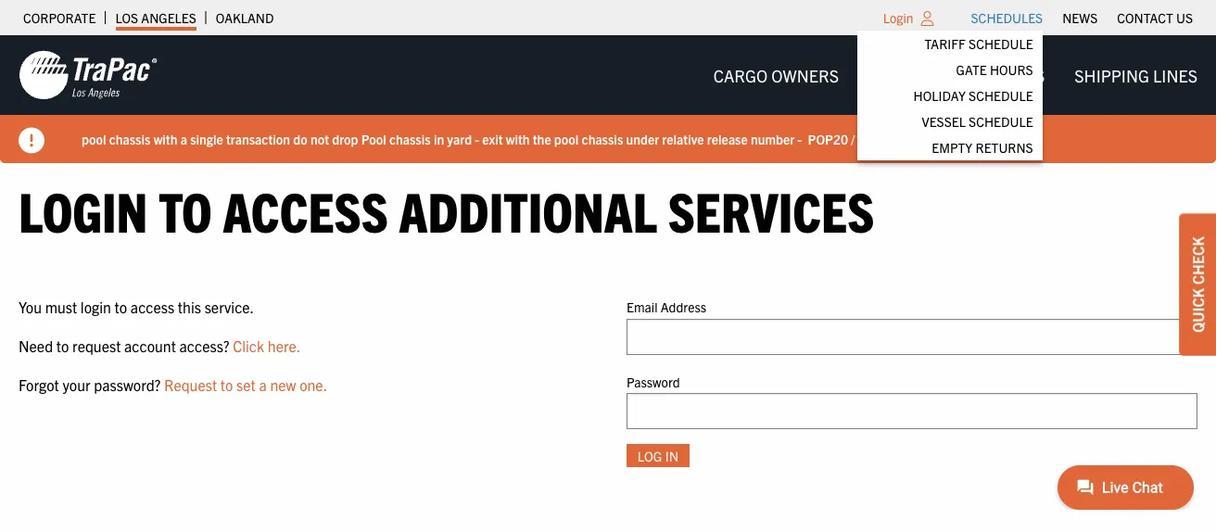 Task type: describe. For each thing, give the bounding box(es) containing it.
gate
[[957, 61, 987, 78]]

contact us
[[1118, 9, 1193, 26]]

new
[[270, 375, 296, 393]]

empty
[[932, 139, 973, 156]]

Email Address text field
[[627, 319, 1198, 355]]

number
[[751, 130, 795, 147]]

pop40
[[858, 130, 899, 147]]

schedules menu item
[[858, 5, 1043, 160]]

angeles
[[141, 9, 196, 26]]

click here. link
[[233, 336, 301, 355]]

quick check link
[[1180, 213, 1217, 356]]

access
[[223, 175, 388, 243]]

contact us link
[[1118, 5, 1193, 31]]

check
[[1189, 237, 1207, 285]]

shipping lines link
[[1060, 56, 1213, 94]]

shipping lines
[[1075, 64, 1198, 85]]

empty returns link
[[858, 134, 1043, 160]]

none submit inside login to access additional services main content
[[627, 444, 690, 467]]

trucking companies link
[[854, 56, 1060, 94]]

one.
[[300, 375, 327, 393]]

schedules tariff schedule gate hours holiday schedule vessel schedule empty returns
[[914, 9, 1043, 156]]

click
[[233, 336, 264, 355]]

los angeles
[[115, 9, 196, 26]]

holiday
[[914, 87, 966, 104]]

email address
[[627, 299, 707, 315]]

2 chassis from the left
[[389, 130, 431, 147]]

yard
[[447, 130, 472, 147]]

login to access additional services main content
[[0, 175, 1217, 497]]

banner containing cargo owners
[[0, 35, 1217, 163]]

oakland
[[216, 9, 274, 26]]

1 with from the left
[[154, 130, 178, 147]]

password?
[[94, 375, 161, 393]]

the
[[533, 130, 551, 147]]

service.
[[205, 298, 254, 316]]

cargo
[[714, 64, 768, 85]]

address
[[661, 299, 707, 315]]

transaction
[[226, 130, 290, 147]]

your
[[63, 375, 90, 393]]

trucking companies
[[869, 64, 1045, 85]]

request
[[164, 375, 217, 393]]

los angeles link
[[115, 5, 196, 31]]

shipping
[[1075, 64, 1150, 85]]

news
[[1063, 9, 1098, 26]]

schedules link
[[971, 5, 1043, 31]]

not
[[311, 130, 329, 147]]

to down the single
[[159, 175, 212, 243]]

tariff schedule link
[[858, 31, 1043, 57]]

forgot
[[19, 375, 59, 393]]

to left set on the bottom left
[[221, 375, 233, 393]]

account
[[124, 336, 176, 355]]

news link
[[1063, 5, 1098, 31]]

hours
[[990, 61, 1034, 78]]

menu bar containing schedules tariff schedule gate hours holiday schedule vessel schedule empty returns
[[858, 5, 1203, 160]]

single
[[190, 130, 223, 147]]

quick check
[[1189, 237, 1207, 333]]

vessel schedule link
[[858, 108, 1043, 134]]

us
[[1177, 9, 1193, 26]]

this
[[178, 298, 201, 316]]

under
[[626, 130, 659, 147]]

login link
[[884, 9, 914, 26]]

login to access additional services
[[19, 175, 875, 243]]

read link
[[967, 128, 1021, 150]]

login
[[81, 298, 111, 316]]

forgot your password? request to set a new one.
[[19, 375, 327, 393]]

need to request account access? click here.
[[19, 336, 301, 355]]

Password password field
[[627, 393, 1198, 429]]

light image
[[921, 11, 934, 26]]

relative
[[662, 130, 704, 147]]

3 chassis from the left
[[582, 130, 623, 147]]

read
[[978, 131, 1011, 147]]

in
[[434, 130, 444, 147]]

1 / from the left
[[852, 130, 855, 147]]

vessel
[[922, 113, 966, 130]]

holiday schedule link
[[858, 83, 1043, 108]]

access?
[[180, 336, 230, 355]]



Task type: locate. For each thing, give the bounding box(es) containing it.
with
[[154, 130, 178, 147], [506, 130, 530, 147]]

1 vertical spatial schedule
[[969, 87, 1034, 104]]

0 horizontal spatial -
[[475, 130, 479, 147]]

you must login to access this service.
[[19, 298, 254, 316]]

corporate
[[23, 9, 96, 26]]

owners
[[772, 64, 839, 85]]

1 vertical spatial a
[[259, 375, 267, 393]]

menu bar containing cargo owners
[[699, 56, 1213, 94]]

a inside main content
[[259, 375, 267, 393]]

with left the single
[[154, 130, 178, 147]]

request
[[72, 336, 121, 355]]

schedule up read
[[969, 113, 1034, 130]]

a
[[181, 130, 187, 147], [259, 375, 267, 393]]

1 - from the left
[[475, 130, 479, 147]]

exit
[[482, 130, 503, 147]]

services
[[668, 175, 875, 243]]

release
[[707, 130, 748, 147]]

chassis
[[109, 130, 151, 147], [389, 130, 431, 147], [582, 130, 623, 147]]

schedule down companies
[[969, 87, 1034, 104]]

pool
[[361, 130, 386, 147]]

1 horizontal spatial login
[[884, 9, 914, 26]]

must
[[45, 298, 77, 316]]

0 horizontal spatial chassis
[[109, 130, 151, 147]]

menu inside menu bar
[[858, 31, 1043, 160]]

/
[[852, 130, 855, 147], [902, 130, 905, 147]]

chassis down los angeles image
[[109, 130, 151, 147]]

lines
[[1154, 64, 1198, 85]]

pool
[[82, 130, 106, 147], [554, 130, 579, 147]]

tariff
[[925, 35, 966, 52]]

to right need
[[56, 336, 69, 355]]

companies
[[954, 64, 1045, 85]]

you
[[19, 298, 42, 316]]

a right set on the bottom left
[[259, 375, 267, 393]]

pop20
[[808, 130, 849, 147]]

-
[[475, 130, 479, 147], [798, 130, 802, 147]]

2 pool from the left
[[554, 130, 579, 147]]

1 vertical spatial login
[[19, 175, 148, 243]]

here.
[[268, 336, 301, 355]]

1 horizontal spatial /
[[902, 130, 905, 147]]

/ left pop45
[[902, 130, 905, 147]]

2 with from the left
[[506, 130, 530, 147]]

los angeles image
[[19, 49, 158, 101]]

- right number
[[798, 130, 802, 147]]

pool chassis with a single transaction  do not drop pool chassis in yard -  exit with the pool chassis under relative release number -  pop20 / pop40 / pop45
[[82, 130, 949, 147]]

to
[[159, 175, 212, 243], [115, 298, 127, 316], [56, 336, 69, 355], [221, 375, 233, 393]]

0 vertical spatial a
[[181, 130, 187, 147]]

1 horizontal spatial pool
[[554, 130, 579, 147]]

email
[[627, 299, 658, 315]]

2 horizontal spatial chassis
[[582, 130, 623, 147]]

trucking
[[869, 64, 950, 85]]

3 schedule from the top
[[969, 113, 1034, 130]]

gate hours link
[[858, 57, 1043, 83]]

1 horizontal spatial a
[[259, 375, 267, 393]]

login
[[884, 9, 914, 26], [19, 175, 148, 243]]

quick
[[1189, 288, 1207, 333]]

do
[[293, 130, 308, 147]]

oakland link
[[216, 5, 274, 31]]

1 horizontal spatial chassis
[[389, 130, 431, 147]]

0 horizontal spatial a
[[181, 130, 187, 147]]

login inside main content
[[19, 175, 148, 243]]

chassis left in
[[389, 130, 431, 147]]

with left the the at the left top of page
[[506, 130, 530, 147]]

chassis left under
[[582, 130, 623, 147]]

0 horizontal spatial with
[[154, 130, 178, 147]]

need
[[19, 336, 53, 355]]

cargo owners link
[[699, 56, 854, 94]]

2 vertical spatial schedule
[[969, 113, 1034, 130]]

drop
[[332, 130, 358, 147]]

2 - from the left
[[798, 130, 802, 147]]

pop45
[[908, 130, 949, 147]]

1 horizontal spatial with
[[506, 130, 530, 147]]

contact
[[1118, 9, 1174, 26]]

menu bar inside 'banner'
[[699, 56, 1213, 94]]

1 horizontal spatial -
[[798, 130, 802, 147]]

0 horizontal spatial pool
[[82, 130, 106, 147]]

0 horizontal spatial /
[[852, 130, 855, 147]]

additional
[[399, 175, 657, 243]]

2 / from the left
[[902, 130, 905, 147]]

login left light "icon"
[[884, 9, 914, 26]]

login for login link
[[884, 9, 914, 26]]

solid image
[[19, 128, 45, 153]]

to right login
[[115, 298, 127, 316]]

banner
[[0, 35, 1217, 163]]

schedule down the schedules link
[[969, 35, 1034, 52]]

cargo owners
[[714, 64, 839, 85]]

password
[[627, 373, 680, 390]]

0 horizontal spatial login
[[19, 175, 148, 243]]

None submit
[[627, 444, 690, 467]]

/ right pop20
[[852, 130, 855, 147]]

schedule
[[969, 35, 1034, 52], [969, 87, 1034, 104], [969, 113, 1034, 130]]

- left exit
[[475, 130, 479, 147]]

pool right solid image
[[82, 130, 106, 147]]

2 schedule from the top
[[969, 87, 1034, 104]]

1 pool from the left
[[82, 130, 106, 147]]

menu
[[858, 31, 1043, 160]]

pool right the the at the left top of page
[[554, 130, 579, 147]]

menu containing tariff schedule
[[858, 31, 1043, 160]]

request to set a new one. link
[[164, 375, 327, 393]]

1 schedule from the top
[[969, 35, 1034, 52]]

corporate link
[[23, 5, 96, 31]]

0 vertical spatial schedule
[[969, 35, 1034, 52]]

a left the single
[[181, 130, 187, 147]]

set
[[237, 375, 256, 393]]

los
[[115, 9, 138, 26]]

schedules
[[971, 9, 1043, 26]]

access
[[131, 298, 175, 316]]

returns
[[976, 139, 1034, 156]]

login for login to access additional services
[[19, 175, 148, 243]]

menu bar
[[858, 5, 1203, 160], [699, 56, 1213, 94]]

1 chassis from the left
[[109, 130, 151, 147]]

0 vertical spatial login
[[884, 9, 914, 26]]

login down solid image
[[19, 175, 148, 243]]



Task type: vqa. For each thing, say whether or not it's contained in the screenshot.
Request to set a new one. link
yes



